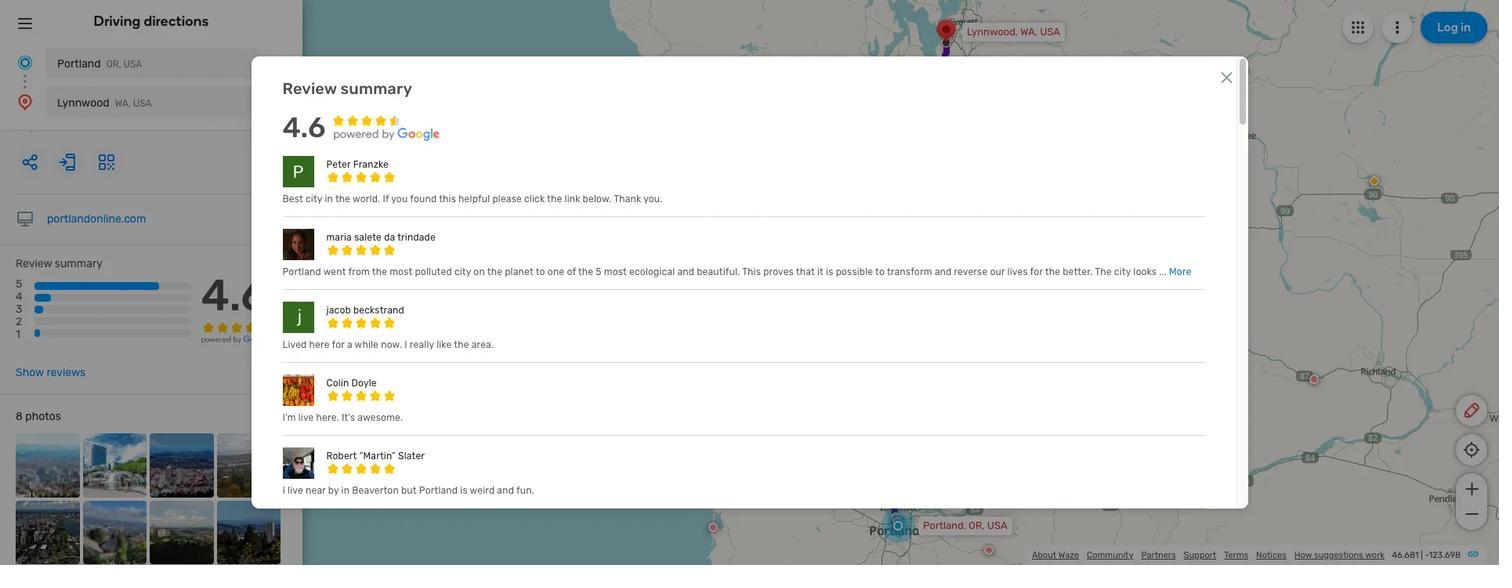 Task type: describe. For each thing, give the bounding box(es) containing it.
work
[[1366, 550, 1385, 561]]

lynnwood wa, usa
[[57, 96, 152, 110]]

really
[[410, 339, 434, 350]]

awesome.
[[358, 412, 403, 423]]

it
[[818, 267, 824, 278]]

polluted
[[415, 267, 452, 278]]

image 1 of portland, portland image
[[16, 434, 80, 498]]

best city in the world. if you found this helpful please click the link below. thank you.
[[283, 194, 663, 205]]

of
[[567, 267, 576, 278]]

community
[[1087, 550, 1134, 561]]

portland went from the most polluted city on the planet to one of the 5 most ecological and beautiful. this proves that it is possible to transform and reverse our lives for the better. the city looks ... more
[[283, 267, 1192, 278]]

image 2 of portland, portland image
[[83, 434, 147, 498]]

2
[[16, 315, 22, 329]]

waze
[[1059, 550, 1080, 561]]

0 horizontal spatial review summary
[[16, 257, 103, 270]]

i'm
[[283, 412, 296, 423]]

suggestions
[[1315, 550, 1364, 561]]

the left better.
[[1046, 267, 1061, 278]]

the right of
[[579, 267, 594, 278]]

robert
[[327, 451, 357, 462]]

partners
[[1142, 550, 1177, 561]]

below.
[[583, 194, 612, 205]]

i'm live here. it's awesome.
[[283, 412, 403, 423]]

location image
[[16, 93, 34, 111]]

more
[[1170, 267, 1192, 278]]

beautiful.
[[697, 267, 740, 278]]

i live near by in beaverton but portland is weird and fun.
[[283, 485, 535, 496]]

image 3 of portland, portland image
[[150, 434, 214, 498]]

on
[[474, 267, 485, 278]]

colin doyle
[[327, 378, 377, 389]]

1
[[16, 328, 20, 341]]

usa for lynnwood
[[133, 98, 152, 109]]

thank
[[614, 194, 642, 205]]

slater
[[398, 451, 425, 462]]

8 photos
[[16, 410, 61, 423]]

partners link
[[1142, 550, 1177, 561]]

image 8 of portland, portland image
[[217, 501, 281, 565]]

fun.
[[517, 485, 535, 496]]

you
[[391, 194, 408, 205]]

the right like
[[454, 339, 469, 350]]

8
[[16, 410, 23, 423]]

0 vertical spatial for
[[1031, 267, 1043, 278]]

while
[[355, 339, 379, 350]]

2 most from the left
[[604, 267, 627, 278]]

0 horizontal spatial i
[[283, 485, 285, 496]]

portland for portland went from the most polluted city on the planet to one of the 5 most ecological and beautiful. this proves that it is possible to transform and reverse our lives for the better. the city looks ...
[[283, 267, 321, 278]]

maria
[[327, 232, 352, 243]]

lynnwood
[[57, 96, 109, 110]]

portlandonline.com link
[[47, 212, 146, 226]]

photos
[[25, 410, 61, 423]]

0 horizontal spatial is
[[460, 485, 468, 496]]

1 horizontal spatial in
[[342, 485, 350, 496]]

1 horizontal spatial 4.6
[[283, 110, 326, 144]]

1 horizontal spatial review
[[283, 79, 337, 98]]

show reviews
[[16, 366, 86, 380]]

helpful
[[459, 194, 490, 205]]

1 horizontal spatial and
[[678, 267, 695, 278]]

0 horizontal spatial in
[[325, 194, 333, 205]]

zoom out image
[[1463, 505, 1482, 524]]

doyle
[[352, 378, 377, 389]]

4
[[16, 290, 23, 304]]

world.
[[353, 194, 380, 205]]

2 horizontal spatial city
[[1115, 267, 1131, 278]]

portland for portland
[[57, 57, 101, 71]]

1 most from the left
[[390, 267, 413, 278]]

image 7 of portland, portland image
[[150, 501, 214, 565]]

peter
[[327, 159, 351, 170]]

our
[[991, 267, 1006, 278]]

this
[[439, 194, 456, 205]]

salete
[[354, 232, 382, 243]]

driving
[[94, 13, 141, 30]]

click
[[525, 194, 545, 205]]

looks
[[1134, 267, 1157, 278]]

that
[[796, 267, 815, 278]]

proves
[[764, 267, 794, 278]]

1 horizontal spatial review summary
[[283, 79, 412, 98]]

now.
[[381, 339, 402, 350]]

colin
[[327, 378, 349, 389]]

ecological
[[630, 267, 675, 278]]

2 horizontal spatial and
[[935, 267, 952, 278]]

the left world.
[[335, 194, 351, 205]]

found
[[410, 194, 437, 205]]

franzke
[[353, 159, 389, 170]]

usa down lynnwood at the left of the page
[[36, 121, 57, 134]]

1 horizontal spatial city
[[455, 267, 471, 278]]

1 to from the left
[[536, 267, 545, 278]]

portland or, usa
[[57, 57, 142, 71]]

beckstrand
[[354, 305, 404, 316]]

lived here for a while now. i really like the area.
[[283, 339, 494, 350]]

about waze link
[[1033, 550, 1080, 561]]

portlandonline.com
[[47, 212, 146, 226]]

usa for lynnwood,
[[1041, 26, 1061, 38]]

reverse
[[955, 267, 988, 278]]

the right on
[[488, 267, 503, 278]]

x image
[[1218, 68, 1237, 87]]

|
[[1422, 550, 1424, 561]]

here
[[309, 339, 330, 350]]

like
[[437, 339, 452, 350]]

terms
[[1225, 550, 1249, 561]]

live for here.
[[298, 412, 314, 423]]

notices
[[1257, 550, 1287, 561]]



Task type: locate. For each thing, give the bounding box(es) containing it.
near
[[306, 485, 326, 496]]

area.
[[472, 339, 494, 350]]

to left one
[[536, 267, 545, 278]]

current location image
[[16, 53, 34, 72]]

1 vertical spatial i
[[283, 485, 285, 496]]

5
[[596, 267, 602, 278], [16, 278, 22, 291]]

da
[[384, 232, 395, 243]]

1 vertical spatial or,
[[16, 121, 33, 134]]

possible
[[836, 267, 874, 278]]

5 4 3 2 1
[[16, 278, 23, 341]]

summary up franzke
[[341, 79, 412, 98]]

planet
[[505, 267, 534, 278]]

computer image
[[16, 210, 34, 229]]

link
[[565, 194, 581, 205]]

about waze community partners support terms notices how suggestions work 46.681 | -123.698
[[1033, 550, 1461, 561]]

went
[[324, 267, 346, 278]]

the
[[1096, 267, 1112, 278]]

usa
[[1041, 26, 1061, 38], [124, 59, 142, 70], [133, 98, 152, 109], [36, 121, 57, 134], [988, 520, 1008, 532]]

5 right of
[[596, 267, 602, 278]]

1 vertical spatial in
[[342, 485, 350, 496]]

0 horizontal spatial 4.6
[[201, 270, 268, 322]]

this
[[743, 267, 761, 278]]

show
[[16, 366, 44, 380]]

i left 'near'
[[283, 485, 285, 496]]

1 horizontal spatial 5
[[596, 267, 602, 278]]

a
[[347, 339, 353, 350]]

...
[[1160, 267, 1167, 278]]

2 horizontal spatial portland
[[419, 485, 458, 496]]

or, for portland
[[106, 59, 121, 70]]

or, inside portland or, usa
[[106, 59, 121, 70]]

support
[[1184, 550, 1217, 561]]

1 vertical spatial live
[[288, 485, 303, 496]]

review
[[283, 79, 337, 98], [16, 257, 52, 270]]

wa, right lynnwood at the left of the page
[[115, 98, 131, 109]]

and left fun.
[[497, 485, 514, 496]]

wa, for lynnwood,
[[1021, 26, 1038, 38]]

usa for portland
[[124, 59, 142, 70]]

portland right but
[[419, 485, 458, 496]]

maria salete da trindade
[[327, 232, 436, 243]]

0 vertical spatial review summary
[[283, 79, 412, 98]]

the left "link"
[[547, 194, 562, 205]]

city right best
[[306, 194, 323, 205]]

usa right portland,
[[988, 520, 1008, 532]]

1 vertical spatial review summary
[[16, 257, 103, 270]]

1 horizontal spatial portland
[[283, 267, 321, 278]]

jacob beckstrand
[[327, 305, 404, 316]]

usa right lynnwood,
[[1041, 26, 1061, 38]]

1 vertical spatial is
[[460, 485, 468, 496]]

and left reverse
[[935, 267, 952, 278]]

0 vertical spatial is
[[826, 267, 834, 278]]

it's
[[342, 412, 355, 423]]

1 horizontal spatial most
[[604, 267, 627, 278]]

0 horizontal spatial to
[[536, 267, 545, 278]]

1 vertical spatial wa,
[[115, 98, 131, 109]]

portland up lynnwood at the left of the page
[[57, 57, 101, 71]]

summary down portlandonline.com
[[55, 257, 103, 270]]

or, right portland,
[[969, 520, 985, 532]]

image 6 of portland, portland image
[[83, 501, 147, 565]]

usa down driving
[[124, 59, 142, 70]]

review summary up 4 at the bottom of the page
[[16, 257, 103, 270]]

1 vertical spatial review
[[16, 257, 52, 270]]

and left beautiful.
[[678, 267, 695, 278]]

terms link
[[1225, 550, 1249, 561]]

0 horizontal spatial or,
[[16, 121, 33, 134]]

the right the from
[[372, 267, 387, 278]]

0 vertical spatial i
[[405, 339, 407, 350]]

by
[[328, 485, 339, 496]]

0 vertical spatial 5
[[596, 267, 602, 278]]

live right i'm
[[298, 412, 314, 423]]

1 vertical spatial summary
[[55, 257, 103, 270]]

review summary
[[283, 79, 412, 98], [16, 257, 103, 270]]

for right lives
[[1031, 267, 1043, 278]]

5 up 3 at the bottom left
[[16, 278, 22, 291]]

trindade
[[398, 232, 436, 243]]

please
[[493, 194, 522, 205]]

-
[[1426, 550, 1430, 561]]

0 vertical spatial or,
[[106, 59, 121, 70]]

to right possible
[[876, 267, 885, 278]]

i
[[405, 339, 407, 350], [283, 485, 285, 496]]

5 inside 5 4 3 2 1
[[16, 278, 22, 291]]

1 vertical spatial 4.6
[[201, 270, 268, 322]]

directions
[[144, 13, 209, 30]]

0 horizontal spatial portland
[[57, 57, 101, 71]]

0 vertical spatial portland
[[57, 57, 101, 71]]

city
[[306, 194, 323, 205], [455, 267, 471, 278], [1115, 267, 1131, 278]]

if
[[383, 194, 389, 205]]

review summary up peter
[[283, 79, 412, 98]]

portland,
[[924, 520, 967, 532]]

portland, or, usa
[[924, 520, 1008, 532]]

in down peter
[[325, 194, 333, 205]]

1 vertical spatial for
[[332, 339, 345, 350]]

zoom in image
[[1463, 480, 1482, 499]]

1 vertical spatial portland
[[283, 267, 321, 278]]

0 horizontal spatial and
[[497, 485, 514, 496]]

most left polluted
[[390, 267, 413, 278]]

how
[[1295, 550, 1313, 561]]

i right now. on the bottom
[[405, 339, 407, 350]]

portland
[[57, 57, 101, 71], [283, 267, 321, 278], [419, 485, 458, 496]]

you.
[[644, 194, 663, 205]]

1 horizontal spatial for
[[1031, 267, 1043, 278]]

link image
[[1468, 548, 1480, 561]]

1 horizontal spatial wa,
[[1021, 26, 1038, 38]]

in right by
[[342, 485, 350, 496]]

reviews
[[47, 366, 86, 380]]

but
[[401, 485, 417, 496]]

46.681
[[1393, 550, 1420, 561]]

how suggestions work link
[[1295, 550, 1385, 561]]

weird
[[470, 485, 495, 496]]

0 horizontal spatial summary
[[55, 257, 103, 270]]

city right the
[[1115, 267, 1131, 278]]

1 horizontal spatial i
[[405, 339, 407, 350]]

0 vertical spatial wa,
[[1021, 26, 1038, 38]]

most left ecological
[[604, 267, 627, 278]]

1 horizontal spatial summary
[[341, 79, 412, 98]]

usa inside lynnwood wa, usa
[[133, 98, 152, 109]]

0 horizontal spatial city
[[306, 194, 323, 205]]

2 vertical spatial portland
[[419, 485, 458, 496]]

about
[[1033, 550, 1057, 561]]

to
[[536, 267, 545, 278], [876, 267, 885, 278]]

123.698
[[1430, 550, 1461, 561]]

from
[[348, 267, 370, 278]]

2 horizontal spatial or,
[[969, 520, 985, 532]]

for left a
[[332, 339, 345, 350]]

or, for portland,
[[969, 520, 985, 532]]

here.
[[316, 412, 339, 423]]

0 horizontal spatial for
[[332, 339, 345, 350]]

image 4 of portland, portland image
[[217, 434, 281, 498]]

1 horizontal spatial to
[[876, 267, 885, 278]]

robert "martin" slater
[[327, 451, 425, 462]]

beaverton
[[352, 485, 399, 496]]

0 vertical spatial summary
[[341, 79, 412, 98]]

transform
[[888, 267, 933, 278]]

summary
[[341, 79, 412, 98], [55, 257, 103, 270]]

or, usa
[[16, 121, 57, 134]]

0 horizontal spatial most
[[390, 267, 413, 278]]

1 horizontal spatial or,
[[106, 59, 121, 70]]

wa, right lynnwood,
[[1021, 26, 1038, 38]]

jacob
[[327, 305, 351, 316]]

usa for portland,
[[988, 520, 1008, 532]]

is left weird
[[460, 485, 468, 496]]

live
[[298, 412, 314, 423], [288, 485, 303, 496]]

wa, for lynnwood
[[115, 98, 131, 109]]

2 vertical spatial or,
[[969, 520, 985, 532]]

or, down location icon
[[16, 121, 33, 134]]

1 horizontal spatial is
[[826, 267, 834, 278]]

is right "it"
[[826, 267, 834, 278]]

3
[[16, 303, 22, 316]]

lives
[[1008, 267, 1028, 278]]

0 horizontal spatial wa,
[[115, 98, 131, 109]]

usa inside portland or, usa
[[124, 59, 142, 70]]

lynnwood,
[[968, 26, 1019, 38]]

live left 'near'
[[288, 485, 303, 496]]

live for near
[[288, 485, 303, 496]]

one
[[548, 267, 565, 278]]

city left on
[[455, 267, 471, 278]]

0 vertical spatial 4.6
[[283, 110, 326, 144]]

pencil image
[[1463, 401, 1482, 420]]

1 vertical spatial 5
[[16, 278, 22, 291]]

or, up lynnwood wa, usa in the top of the page
[[106, 59, 121, 70]]

0 vertical spatial in
[[325, 194, 333, 205]]

portland left "went"
[[283, 267, 321, 278]]

"martin"
[[360, 451, 396, 462]]

peter franzke
[[327, 159, 389, 170]]

lynnwood, wa, usa
[[968, 26, 1061, 38]]

2 to from the left
[[876, 267, 885, 278]]

0 horizontal spatial 5
[[16, 278, 22, 291]]

notices link
[[1257, 550, 1287, 561]]

0 horizontal spatial review
[[16, 257, 52, 270]]

0 vertical spatial review
[[283, 79, 337, 98]]

image 5 of portland, portland image
[[16, 501, 80, 565]]

usa down portland or, usa
[[133, 98, 152, 109]]

wa, inside lynnwood wa, usa
[[115, 98, 131, 109]]

0 vertical spatial live
[[298, 412, 314, 423]]



Task type: vqa. For each thing, say whether or not it's contained in the screenshot.
left to
yes



